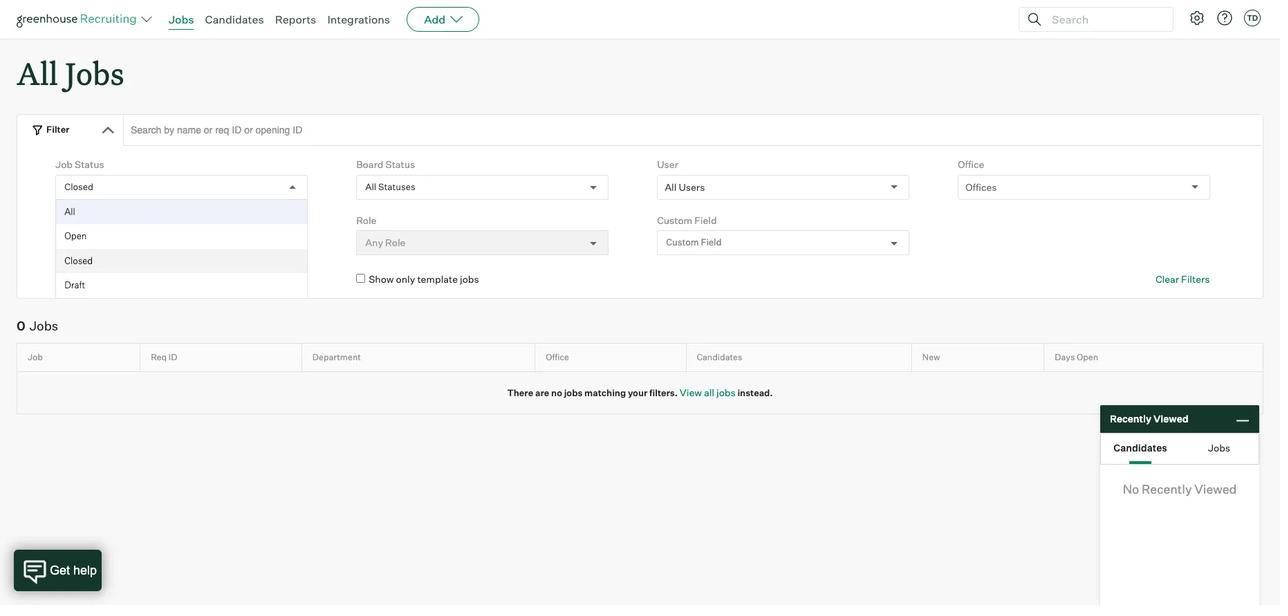 Task type: vqa. For each thing, say whether or not it's contained in the screenshot.
middle 30,
no



Task type: describe. For each thing, give the bounding box(es) containing it.
board
[[356, 159, 384, 170]]

all statuses
[[365, 181, 416, 192]]

view all jobs link
[[680, 386, 736, 398]]

statuses
[[378, 181, 416, 192]]

integrations
[[327, 12, 390, 26]]

filters.
[[650, 387, 678, 398]]

new
[[923, 352, 941, 363]]

all users option
[[665, 181, 705, 193]]

days open
[[1055, 352, 1099, 363]]

1 vertical spatial candidates
[[697, 352, 742, 363]]

jobs right template
[[460, 273, 479, 285]]

are
[[535, 387, 550, 398]]

show only template jobs
[[369, 273, 479, 285]]

show for show only template jobs
[[369, 273, 394, 285]]

0 vertical spatial custom
[[657, 214, 693, 226]]

jobs left candidates link
[[169, 12, 194, 26]]

job for job status
[[55, 159, 73, 170]]

board status
[[356, 159, 415, 170]]

jobs right 0
[[30, 318, 58, 333]]

all jobs
[[17, 53, 124, 93]]

all for all jobs
[[17, 53, 58, 93]]

draft
[[64, 280, 85, 291]]

i'm
[[138, 273, 152, 285]]

0 horizontal spatial office
[[546, 352, 569, 363]]

view
[[680, 386, 702, 398]]

0 vertical spatial open
[[64, 230, 87, 242]]

reports link
[[275, 12, 316, 26]]

matching
[[585, 387, 626, 398]]

1 horizontal spatial office
[[958, 159, 985, 170]]

td
[[1247, 13, 1258, 23]]

jobs right all
[[717, 386, 736, 398]]

td button
[[1242, 7, 1264, 29]]

no
[[551, 387, 562, 398]]

0 vertical spatial candidates
[[205, 12, 264, 26]]

users
[[679, 181, 705, 193]]

recently viewed
[[1110, 413, 1189, 425]]

1 vertical spatial custom field
[[666, 237, 722, 248]]

0 vertical spatial custom field
[[657, 214, 717, 226]]

status for board status
[[386, 159, 415, 170]]

0
[[17, 318, 25, 333]]

0 jobs
[[17, 318, 58, 333]]

all for all statuses
[[365, 181, 376, 192]]

filters
[[1182, 273, 1210, 285]]

reports
[[275, 12, 316, 26]]

all up departments
[[64, 206, 75, 217]]

1 vertical spatial custom
[[666, 237, 699, 248]]

there
[[507, 387, 534, 398]]

all users
[[665, 181, 705, 193]]

candidates inside tab list
[[1114, 442, 1168, 453]]

0 vertical spatial recently
[[1110, 413, 1152, 425]]

jobs left the i'm
[[117, 273, 136, 285]]

show only jobs i'm following
[[68, 273, 195, 285]]

clear filters link
[[1156, 273, 1210, 286]]

template
[[417, 273, 458, 285]]

departments
[[63, 237, 123, 248]]

job status
[[55, 159, 104, 170]]

your
[[628, 387, 648, 398]]

0 vertical spatial field
[[695, 214, 717, 226]]

candidates link
[[205, 12, 264, 26]]

role
[[356, 214, 377, 226]]



Task type: locate. For each thing, give the bounding box(es) containing it.
custom down all users
[[666, 237, 699, 248]]

field
[[695, 214, 717, 226], [701, 237, 722, 248]]

tab list
[[1101, 434, 1259, 464]]

1 vertical spatial viewed
[[1195, 481, 1237, 497]]

tab list containing candidates
[[1101, 434, 1259, 464]]

req
[[151, 352, 167, 363]]

days
[[1055, 352, 1075, 363]]

job down filter
[[55, 159, 73, 170]]

2 show from the left
[[369, 273, 394, 285]]

department
[[55, 214, 110, 226], [313, 352, 361, 363]]

0 horizontal spatial viewed
[[1154, 413, 1189, 425]]

closed
[[64, 181, 93, 192], [64, 255, 93, 266]]

closed down job status
[[64, 181, 93, 192]]

candidates
[[205, 12, 264, 26], [697, 352, 742, 363], [1114, 442, 1168, 453]]

add button
[[407, 7, 480, 32]]

1 horizontal spatial status
[[386, 159, 415, 170]]

1 vertical spatial office
[[546, 352, 569, 363]]

2 status from the left
[[386, 159, 415, 170]]

all left users
[[665, 181, 677, 193]]

1 status from the left
[[75, 159, 104, 170]]

jobs
[[169, 12, 194, 26], [65, 53, 124, 93], [30, 318, 58, 333], [1209, 442, 1231, 453]]

0 horizontal spatial department
[[55, 214, 110, 226]]

1 vertical spatial recently
[[1142, 481, 1192, 497]]

Search text field
[[1049, 9, 1161, 29]]

0 horizontal spatial only
[[95, 273, 114, 285]]

2 closed from the top
[[64, 255, 93, 266]]

td button
[[1245, 10, 1261, 26]]

1 horizontal spatial only
[[396, 273, 415, 285]]

all down the board
[[365, 181, 376, 192]]

integrations link
[[327, 12, 390, 26]]

1 vertical spatial open
[[1077, 352, 1099, 363]]

only right 'draft'
[[95, 273, 114, 285]]

show right show only template jobs checkbox
[[369, 273, 394, 285]]

1 horizontal spatial open
[[1077, 352, 1099, 363]]

office up no
[[546, 352, 569, 363]]

1 vertical spatial closed
[[64, 255, 93, 266]]

1 only from the left
[[95, 273, 114, 285]]

0 vertical spatial office
[[958, 159, 985, 170]]

jobs right no
[[564, 387, 583, 398]]

there are no jobs matching your filters. view all jobs instead.
[[507, 386, 773, 398]]

1 vertical spatial department
[[313, 352, 361, 363]]

jobs down greenhouse recruiting image
[[65, 53, 124, 93]]

2 horizontal spatial candidates
[[1114, 442, 1168, 453]]

configure image
[[1189, 10, 1206, 26]]

1 horizontal spatial job
[[55, 159, 73, 170]]

status
[[75, 159, 104, 170], [386, 159, 415, 170]]

Show only jobs I'm following checkbox
[[55, 274, 64, 283]]

job down 0 jobs
[[28, 352, 43, 363]]

0 horizontal spatial open
[[64, 230, 87, 242]]

1 horizontal spatial viewed
[[1195, 481, 1237, 497]]

jobs
[[117, 273, 136, 285], [460, 273, 479, 285], [717, 386, 736, 398], [564, 387, 583, 398]]

user
[[657, 159, 679, 170]]

candidates up all
[[697, 352, 742, 363]]

status for job status
[[75, 159, 104, 170]]

0 vertical spatial job
[[55, 159, 73, 170]]

show for show only jobs i'm following
[[68, 273, 93, 285]]

0 horizontal spatial status
[[75, 159, 104, 170]]

jobs link
[[169, 12, 194, 26]]

jobs up no recently viewed
[[1209, 442, 1231, 453]]

candidates right jobs 'link'
[[205, 12, 264, 26]]

1 horizontal spatial show
[[369, 273, 394, 285]]

1 vertical spatial field
[[701, 237, 722, 248]]

viewed
[[1154, 413, 1189, 425], [1195, 481, 1237, 497]]

no
[[1123, 481, 1140, 497]]

custom down all users option at the right top
[[657, 214, 693, 226]]

following
[[154, 273, 195, 285]]

offices
[[966, 181, 997, 193]]

office up offices
[[958, 159, 985, 170]]

0 vertical spatial viewed
[[1154, 413, 1189, 425]]

no recently viewed
[[1123, 481, 1237, 497]]

open right the days
[[1077, 352, 1099, 363]]

office
[[958, 159, 985, 170], [546, 352, 569, 363]]

0 vertical spatial closed
[[64, 181, 93, 192]]

closed down departments
[[64, 255, 93, 266]]

only left template
[[396, 273, 415, 285]]

show right show only jobs i'm following checkbox
[[68, 273, 93, 285]]

custom field
[[657, 214, 717, 226], [666, 237, 722, 248]]

greenhouse recruiting image
[[17, 11, 141, 28]]

custom field down users
[[666, 237, 722, 248]]

2 vertical spatial candidates
[[1114, 442, 1168, 453]]

all
[[17, 53, 58, 93], [665, 181, 677, 193], [365, 181, 376, 192], [64, 206, 75, 217]]

all for all users
[[665, 181, 677, 193]]

job
[[55, 159, 73, 170], [28, 352, 43, 363]]

0 horizontal spatial job
[[28, 352, 43, 363]]

req id
[[151, 352, 177, 363]]

2 only from the left
[[396, 273, 415, 285]]

1 vertical spatial job
[[28, 352, 43, 363]]

Search by name or req ID or opening ID text field
[[123, 114, 1264, 146]]

custom field down all users option at the right top
[[657, 214, 717, 226]]

only for jobs
[[95, 273, 114, 285]]

show
[[68, 273, 93, 285], [369, 273, 394, 285]]

jobs inside "there are no jobs matching your filters. view all jobs instead."
[[564, 387, 583, 398]]

1 closed from the top
[[64, 181, 93, 192]]

add
[[424, 12, 446, 26]]

job for job
[[28, 352, 43, 363]]

custom
[[657, 214, 693, 226], [666, 237, 699, 248]]

0 horizontal spatial candidates
[[205, 12, 264, 26]]

0 vertical spatial department
[[55, 214, 110, 226]]

1 horizontal spatial candidates
[[697, 352, 742, 363]]

clear
[[1156, 273, 1180, 285]]

only
[[95, 273, 114, 285], [396, 273, 415, 285]]

open up show only jobs i'm following checkbox
[[64, 230, 87, 242]]

candidates down recently viewed
[[1114, 442, 1168, 453]]

clear filters
[[1156, 273, 1210, 285]]

id
[[169, 352, 177, 363]]

open
[[64, 230, 87, 242], [1077, 352, 1099, 363]]

0 horizontal spatial show
[[68, 273, 93, 285]]

filter
[[46, 124, 70, 135]]

jobs inside tab list
[[1209, 442, 1231, 453]]

all
[[704, 386, 715, 398]]

1 show from the left
[[68, 273, 93, 285]]

instead.
[[738, 387, 773, 398]]

recently
[[1110, 413, 1152, 425], [1142, 481, 1192, 497]]

all up filter
[[17, 53, 58, 93]]

1 horizontal spatial department
[[313, 352, 361, 363]]

Show only template jobs checkbox
[[356, 274, 365, 283]]

only for template
[[396, 273, 415, 285]]



